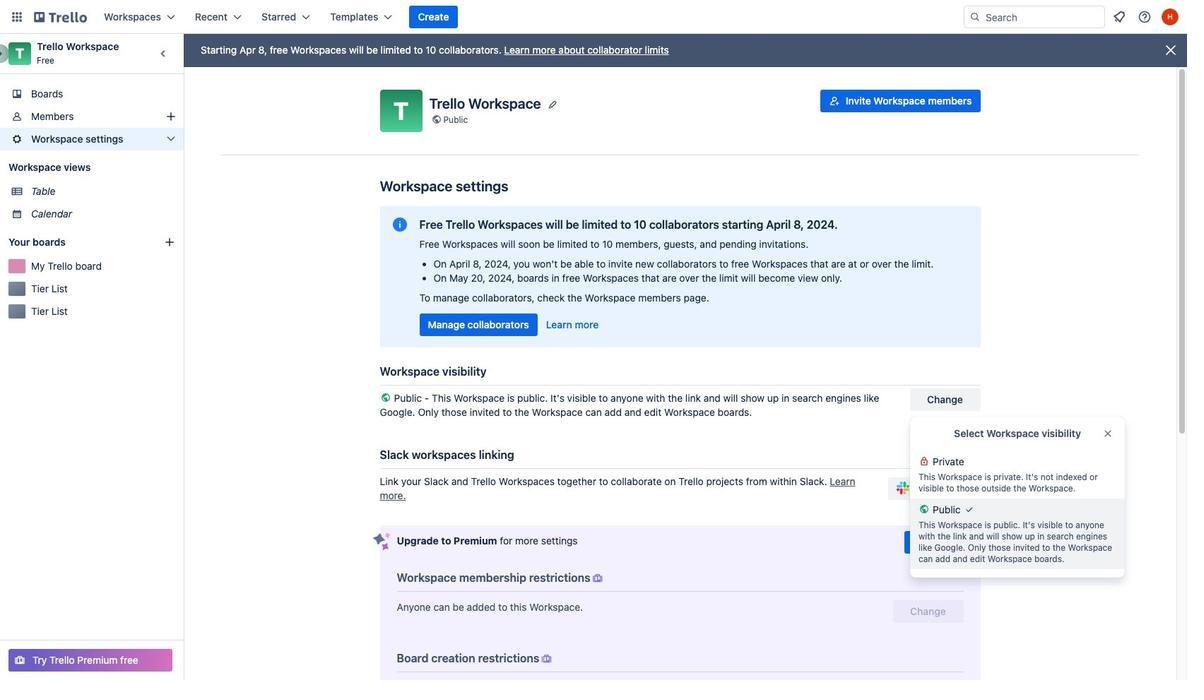 Task type: vqa. For each thing, say whether or not it's contained in the screenshot.
Template within the amazing kanban project management template by amazing fields plan your next project in trello using this kanban project management board.
no



Task type: describe. For each thing, give the bounding box(es) containing it.
0 notifications image
[[1111, 8, 1128, 25]]

sparkle image
[[373, 533, 390, 551]]

howard (howard38800628) image
[[1162, 8, 1179, 25]]

search image
[[970, 11, 981, 23]]

primary element
[[0, 0, 1187, 34]]

workspace navigation collapse icon image
[[154, 44, 174, 64]]

close popover image
[[1102, 428, 1114, 440]]

sm image
[[539, 652, 554, 666]]

open information menu image
[[1138, 10, 1152, 24]]

back to home image
[[34, 6, 87, 28]]

your boards with 3 items element
[[8, 234, 143, 251]]



Task type: locate. For each thing, give the bounding box(es) containing it.
sm image
[[591, 572, 605, 586]]

add board image
[[164, 237, 175, 248]]

Search field
[[981, 7, 1105, 27]]



